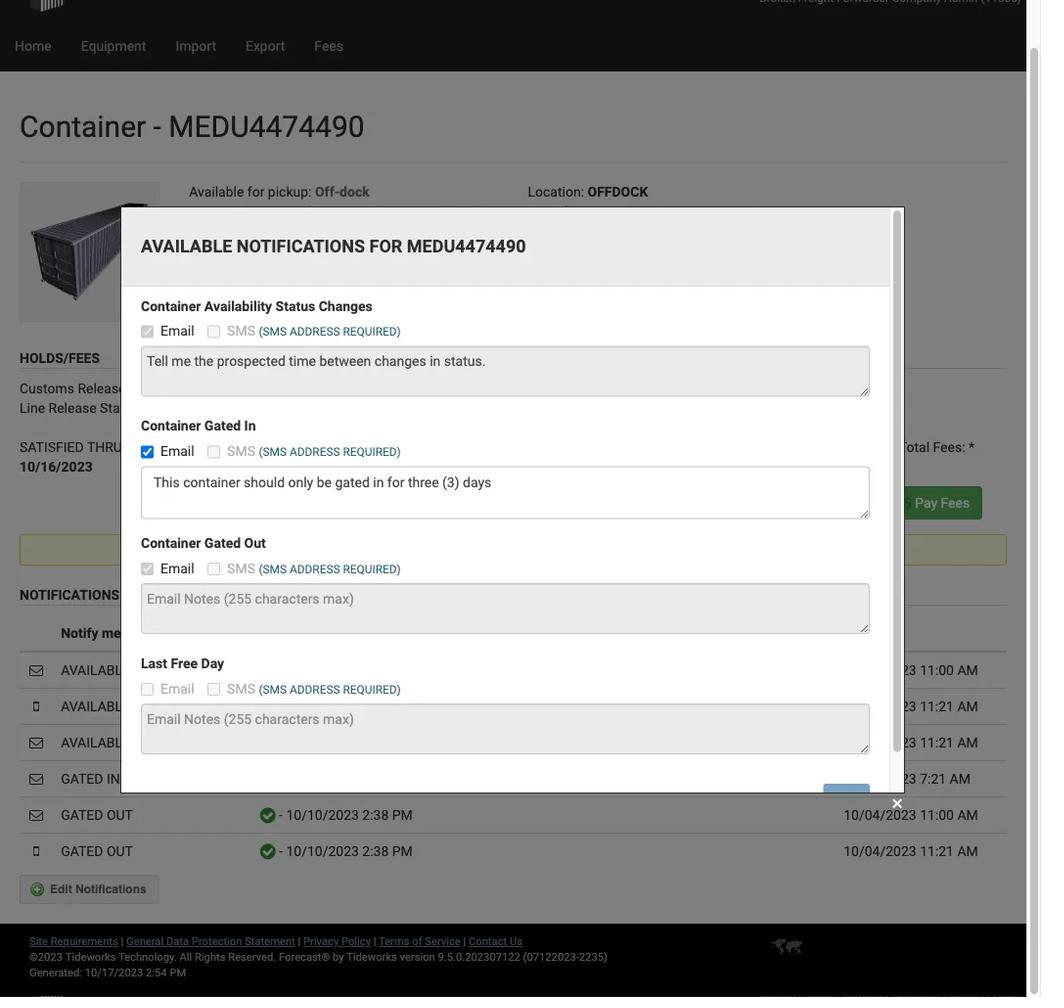 Task type: vqa. For each thing, say whether or not it's contained in the screenshot.
Admin
no



Task type: describe. For each thing, give the bounding box(es) containing it.
for for envelope o image
[[134, 734, 159, 750]]

available for pickup for envelope o image
[[61, 734, 210, 750]]

fees
[[941, 495, 970, 511]]

privacy
[[303, 935, 339, 948]]

40dh
[[256, 203, 290, 219]]

accessory:
[[585, 281, 652, 297]]

* inside line demurrage due: * port last free day:
[[337, 439, 343, 455]]

in
[[107, 771, 120, 787]]

available for pickup: off-dock size/type: 40dh 40' high cube dry container weight: 32,628 lbs
[[189, 183, 491, 239]]

4 10/04/2023 from the top
[[844, 807, 917, 823]]

is
[[351, 542, 362, 558]]

10/16/2023 inside satisfied thru: 10/16/2023
[[20, 458, 93, 475]]

required
[[528, 281, 582, 297]]

container
[[20, 109, 146, 144]]

pickup for envelope o image
[[162, 734, 210, 750]]

line:
[[528, 242, 557, 258]]

terms of service link
[[379, 935, 461, 948]]

available for pickup for mobile image related to available
[[61, 698, 210, 714]]

line: trucker: required accessory: none
[[528, 242, 692, 297]]

dock
[[340, 183, 370, 200]]

$0.00
[[697, 458, 733, 475]]

©2023 tideworks
[[29, 951, 116, 963]]

customs
[[20, 380, 74, 396]]

0 vertical spatial status:
[[129, 380, 172, 396]]

available for envelope o image
[[61, 734, 130, 750]]

payments,
[[517, 542, 580, 558]]

gated in
[[61, 771, 120, 787]]

port
[[443, 458, 469, 475]]

statement
[[245, 935, 295, 948]]

am inside customs release status: cleared 10/10/2023 9:13 am (7 days ago) line release status:
[[344, 380, 366, 396]]

out for 10/04/2023 11:00 am
[[107, 807, 133, 823]]

msc
[[626, 203, 655, 219]]

1 pickup from the top
[[162, 662, 210, 678]]

none
[[570, 380, 607, 396]]

pm inside site requirements | general data protection statement | privacy policy | terms of service | contact us ©2023 tideworks technology. all rights reserved. forecast® by tideworks version 9.5.0.202307122 (07122023-2235) generated: 10/17/2023 2:54 pm
[[170, 966, 186, 979]]

1 vertical spatial 10/16/2023
[[844, 771, 917, 787]]

total fees: *
[[899, 439, 975, 455]]

11:00 for available for pickup
[[920, 662, 954, 678]]

location: offdock vessel/voyage: msc illinois vii/339e
[[528, 183, 769, 219]]

gated for 10/16/2023 7:21 am
[[61, 771, 103, 787]]

available for available for pickup envelope o icon
[[61, 662, 130, 678]]

40' high cube dry container image
[[20, 182, 160, 322]]

envelope o image for available for pickup
[[29, 663, 43, 677]]

created
[[844, 625, 892, 641]]

rights
[[195, 951, 226, 963]]

privacy policy link
[[303, 935, 371, 948]]

3 | from the left
[[374, 935, 376, 948]]

sent
[[322, 625, 350, 641]]

due:
[[305, 439, 334, 455]]

7:21
[[920, 771, 946, 787]]

satisfied
[[20, 439, 84, 455]]

service
[[425, 935, 461, 948]]

of
[[412, 935, 422, 948]]

- for envelope o icon associated with gated out
[[279, 807, 283, 823]]

edit notifications
[[50, 883, 146, 896]]

total
[[899, 439, 930, 455]]

1 | from the left
[[121, 935, 124, 948]]

technology.
[[118, 951, 177, 963]]

thru:
[[87, 439, 126, 455]]

contact
[[469, 935, 507, 948]]

holds: none
[[528, 380, 607, 396]]

40'
[[294, 203, 311, 219]]

holds/fees
[[20, 350, 100, 366]]

2235)
[[579, 951, 608, 963]]

offdock
[[588, 183, 648, 200]]

the
[[365, 542, 384, 558]]

site requirements link
[[29, 935, 118, 948]]

1 vertical spatial status:
[[100, 400, 142, 416]]

envelope o image for gated out
[[29, 808, 43, 821]]

less
[[464, 542, 489, 558]]

day:
[[532, 458, 558, 475]]

site requirements | general data protection statement | privacy policy | terms of service | contact us ©2023 tideworks technology. all rights reserved. forecast® by tideworks version 9.5.0.202307122 (07122023-2235) generated: 10/17/2023 2:54 pm
[[29, 935, 608, 979]]

protection
[[192, 935, 242, 948]]

(07122023-
[[523, 951, 579, 963]]

gated for 10/04/2023 11:00 am
[[61, 807, 103, 823]]

displayed
[[290, 542, 348, 558]]

sent! image for - 10/10/2023 2:38 pm
[[260, 808, 276, 822]]

- 10/10/2023 2:38 pm for 10/04/2023 11:21 am
[[276, 843, 413, 859]]

location:
[[528, 183, 584, 200]]

vessel/voyage:
[[528, 203, 622, 219]]

0 vertical spatial notifications
[[20, 587, 119, 603]]

customs release status: cleared 10/10/2023 9:13 am (7 days ago) line release status:
[[20, 380, 441, 416]]

(7
[[369, 382, 380, 396]]

notes
[[440, 625, 477, 641]]

requirements
[[51, 935, 118, 948]]

available for mobile image related to available
[[61, 698, 130, 714]]

10/16/2023 7:21 am
[[844, 771, 971, 787]]

due
[[438, 542, 461, 558]]

9:13
[[314, 380, 341, 396]]

2 11:21 from the top
[[920, 734, 954, 750]]

sent! image
[[260, 845, 276, 858]]

notify
[[61, 625, 98, 641]]

mobile image for gated
[[33, 844, 39, 858]]

terms
[[379, 935, 409, 948]]

medu4474490
[[169, 109, 365, 144]]

11:21 for - 10/10/2023 2:38 pm
[[920, 843, 954, 859]]

pay fees button
[[891, 486, 983, 520]]

policy
[[341, 935, 371, 948]]

any
[[492, 542, 514, 558]]

or
[[715, 542, 727, 558]]

gated for 10/04/2023 11:21 am
[[61, 843, 103, 859]]

2:54
[[146, 966, 167, 979]]

1 available for pickup from the top
[[61, 662, 210, 678]]

out for 10/04/2023 11:21 am
[[107, 843, 133, 859]]

1 vertical spatial release
[[48, 400, 97, 416]]

- 10/10/2023 2:38 pm for 10/04/2023 11:00 am
[[276, 807, 413, 823]]



Task type: locate. For each thing, give the bounding box(es) containing it.
holds:
[[528, 380, 567, 396]]

1 vertical spatial - 10/10/2023 9:14 am
[[275, 698, 413, 714]]

line demurrage due: * port last free day:
[[189, 439, 558, 475]]

us
[[510, 935, 522, 948]]

envelope o image
[[29, 735, 43, 749]]

0 vertical spatial 11:21
[[920, 698, 954, 714]]

0 vertical spatial sent! image
[[260, 700, 275, 713]]

reserved.
[[228, 951, 276, 963]]

edit
[[50, 883, 72, 896]]

0 horizontal spatial 10/16/2023
[[20, 458, 93, 475]]

2 11:00 from the top
[[920, 807, 954, 823]]

1 - 10/10/2023 9:14 am from the top
[[275, 662, 413, 678]]

2 sent! image from the top
[[260, 808, 276, 822]]

2 vertical spatial pickup
[[162, 734, 210, 750]]

edit notifications link
[[20, 875, 159, 904]]

pickup
[[162, 662, 210, 678], [162, 698, 210, 714], [162, 734, 210, 750]]

32,628 lbs
[[238, 223, 309, 239]]

0 vertical spatial 10/04/2023 11:00 am
[[844, 662, 978, 678]]

0 vertical spatial gated
[[61, 771, 103, 787]]

ago)
[[414, 382, 441, 396]]

1 vertical spatial gated
[[61, 807, 103, 823]]

- 10/10/2023 2:38 pm up sent! icon
[[276, 807, 413, 823]]

1 vertical spatial available
[[61, 698, 130, 714]]

generated:
[[29, 966, 82, 979]]

2 horizontal spatial *
[[969, 439, 975, 455]]

1 horizontal spatial *
[[337, 439, 343, 455]]

1 vertical spatial sent! image
[[260, 808, 276, 822]]

1 10/04/2023 11:21 am from the top
[[844, 698, 978, 714]]

10/16/2023
[[20, 458, 93, 475], [844, 771, 917, 787]]

10/10/2023 inside customs release status: cleared 10/10/2023 9:13 am (7 days ago) line release status:
[[237, 380, 310, 396]]

5 10/04/2023 from the top
[[844, 843, 917, 859]]

tideworks
[[347, 951, 397, 963]]

- for mobile image related to available
[[279, 698, 283, 714]]

0 vertical spatial out
[[107, 807, 133, 823]]

1 vertical spatial 11:00
[[920, 807, 954, 823]]

1 gated from the top
[[61, 771, 103, 787]]

3 gated from the top
[[61, 843, 103, 859]]

2 out from the top
[[107, 843, 133, 859]]

2 vertical spatial available
[[61, 734, 130, 750]]

10/04/2023
[[844, 662, 917, 678], [844, 698, 917, 714], [844, 734, 917, 750], [844, 807, 917, 823], [844, 843, 917, 859]]

1 horizontal spatial 10/16/2023
[[844, 771, 917, 787]]

usd image
[[904, 496, 912, 509]]

1 vertical spatial notifications
[[75, 883, 146, 896]]

2 - 10/10/2023 9:14 am from the top
[[275, 698, 413, 714]]

1 vertical spatial 10/04/2023 11:00 am
[[844, 807, 978, 823]]

2 10/04/2023 11:21 am from the top
[[844, 734, 978, 750]]

10/16/2023 down satisfied
[[20, 458, 93, 475]]

| up forecast®
[[298, 935, 301, 948]]

2:38 for 10/04/2023 11:21 am
[[362, 843, 389, 859]]

mobile image for available
[[33, 699, 39, 713]]

2 vertical spatial 10/04/2023 11:21 am
[[844, 843, 978, 859]]

amount
[[388, 542, 435, 558]]

| up tideworks
[[374, 935, 376, 948]]

pickup for mobile image related to available
[[162, 698, 210, 714]]

0 vertical spatial 10/16/2023
[[20, 458, 93, 475]]

1 10/04/2023 from the top
[[844, 662, 917, 678]]

gated out up edit notifications
[[61, 843, 133, 859]]

2 pickup from the top
[[162, 698, 210, 714]]

3 available for pickup from the top
[[61, 734, 210, 750]]

all
[[180, 951, 192, 963]]

1 vertical spatial gated out
[[61, 843, 133, 859]]

3 pickup from the top
[[162, 734, 210, 750]]

2 available from the top
[[61, 698, 130, 714]]

0 vertical spatial for
[[134, 662, 159, 678]]

10/04/2023 11:00 am for available for pickup
[[844, 662, 978, 678]]

1 available from the top
[[61, 662, 130, 678]]

the
[[233, 542, 256, 558]]

1 vertical spatial envelope o image
[[29, 772, 43, 785]]

pickup:
[[268, 183, 312, 200]]

dry
[[388, 203, 414, 219]]

demurrage
[[221, 439, 302, 455]]

1 vertical spatial for
[[134, 698, 159, 714]]

0 vertical spatial 11:00
[[920, 662, 954, 678]]

pay
[[915, 495, 937, 511]]

site
[[29, 935, 48, 948]]

3 10/04/2023 from the top
[[844, 734, 917, 750]]

satisfied thru: 10/16/2023
[[20, 439, 126, 475]]

10/04/2023 for gated mobile image
[[844, 843, 917, 859]]

gated out
[[61, 807, 133, 823], [61, 843, 133, 859]]

* right fees:
[[969, 439, 975, 455]]

mobile image up edit notifications link
[[33, 844, 39, 858]]

mobile image up envelope o image
[[33, 699, 39, 713]]

* the total displayed is the amount due less any payments, waivers, adjustments or guarantees.
[[224, 542, 802, 558]]

1 mobile image from the top
[[33, 699, 39, 713]]

2 envelope o image from the top
[[29, 772, 43, 785]]

1 vertical spatial 11:21
[[920, 734, 954, 750]]

10/04/2023 11:21 am for - 10/10/2023 2:38 pm
[[844, 843, 978, 859]]

container - medu4474490
[[20, 109, 365, 144]]

1 vertical spatial 9:14
[[362, 698, 389, 714]]

9.5.0.202307122
[[438, 951, 520, 963]]

0 vertical spatial 10/04/2023 11:21 am
[[844, 698, 978, 714]]

1 vertical spatial pm
[[392, 843, 413, 859]]

guarantees.
[[731, 542, 802, 558]]

2 vertical spatial envelope o image
[[29, 808, 43, 821]]

for
[[134, 662, 159, 678], [134, 698, 159, 714], [134, 734, 159, 750]]

2 for from the top
[[134, 698, 159, 714]]

sent! image
[[260, 700, 275, 713], [260, 808, 276, 822]]

weight:
[[189, 223, 235, 239]]

0 vertical spatial available
[[61, 662, 130, 678]]

3 10/04/2023 11:21 am from the top
[[844, 843, 978, 859]]

2 vertical spatial 11:21
[[920, 843, 954, 859]]

2:38 for 10/04/2023 11:00 am
[[362, 807, 389, 823]]

1 for from the top
[[134, 662, 159, 678]]

4 | from the left
[[463, 935, 466, 948]]

gated out for 10/04/2023 11:00 am
[[61, 807, 133, 823]]

3 envelope o image from the top
[[29, 808, 43, 821]]

envelope o image
[[29, 663, 43, 677], [29, 772, 43, 785], [29, 808, 43, 821]]

data
[[166, 935, 189, 948]]

off-
[[315, 183, 340, 200]]

10/04/2023 11:00 am down created
[[844, 662, 978, 678]]

11:00 for gated out
[[920, 807, 954, 823]]

for
[[247, 183, 265, 200]]

available
[[61, 662, 130, 678], [61, 698, 130, 714], [61, 734, 130, 750]]

release down customs
[[48, 400, 97, 416]]

me
[[102, 625, 121, 641]]

version
[[400, 951, 435, 963]]

illinois
[[658, 203, 713, 219]]

0 vertical spatial - 10/10/2023 2:38 pm
[[276, 807, 413, 823]]

|
[[121, 935, 124, 948], [298, 935, 301, 948], [374, 935, 376, 948], [463, 935, 466, 948]]

0 vertical spatial 2:38
[[362, 807, 389, 823]]

2 vertical spatial available for pickup
[[61, 734, 210, 750]]

3 available from the top
[[61, 734, 130, 750]]

1 vertical spatial out
[[107, 843, 133, 859]]

- 10/10/2023 2:38 pm
[[276, 807, 413, 823], [276, 843, 413, 859]]

1 envelope o image from the top
[[29, 663, 43, 677]]

gated out for 10/04/2023 11:21 am
[[61, 843, 133, 859]]

1 11:21 from the top
[[920, 698, 954, 714]]

gated up edit notifications link
[[61, 843, 103, 859]]

gated left in
[[61, 771, 103, 787]]

mobile image
[[33, 699, 39, 713], [33, 844, 39, 858]]

pay fees
[[912, 495, 970, 511]]

0 vertical spatial envelope o image
[[29, 663, 43, 677]]

pm for 10/04/2023 11:00 am
[[392, 807, 413, 823]]

2 vertical spatial for
[[134, 734, 159, 750]]

2 gated out from the top
[[61, 843, 133, 859]]

available for pickup
[[61, 662, 210, 678], [61, 698, 210, 714], [61, 734, 210, 750]]

2 10/04/2023 11:00 am from the top
[[844, 807, 978, 823]]

10/04/2023 for mobile image related to available
[[844, 698, 917, 714]]

0 vertical spatial pickup
[[162, 662, 210, 678]]

- for gated mobile image
[[279, 843, 283, 859]]

1 vertical spatial 2:38
[[362, 843, 389, 859]]

pm for 10/04/2023 11:21 am
[[392, 843, 413, 859]]

*
[[337, 439, 343, 455], [969, 439, 975, 455], [224, 542, 230, 558]]

forecast®
[[279, 951, 330, 963]]

2 - 10/10/2023 2:38 pm from the top
[[276, 843, 413, 859]]

sent! image for - 10/10/2023 9:14 am
[[260, 700, 275, 713]]

-
[[153, 109, 161, 144], [279, 662, 283, 678], [279, 698, 283, 714], [279, 807, 283, 823], [279, 843, 283, 859]]

2 gated from the top
[[61, 807, 103, 823]]

2 10/04/2023 from the top
[[844, 698, 917, 714]]

1 vertical spatial available for pickup
[[61, 698, 210, 714]]

1 2:38 from the top
[[362, 807, 389, 823]]

| left 'general'
[[121, 935, 124, 948]]

available
[[189, 183, 244, 200]]

waivers,
[[583, 542, 632, 558]]

trucker:
[[528, 262, 577, 278]]

1 out from the top
[[107, 807, 133, 823]]

1 vertical spatial 10/04/2023 11:21 am
[[844, 734, 978, 750]]

10/04/2023 11:21 am for - 10/10/2023 9:14 am
[[844, 698, 978, 714]]

out down in
[[107, 807, 133, 823]]

status: left the cleared
[[129, 380, 172, 396]]

2 9:14 from the top
[[362, 698, 389, 714]]

vii/339e
[[716, 203, 769, 219]]

1 9:14 from the top
[[362, 662, 389, 678]]

11:00
[[920, 662, 954, 678], [920, 807, 954, 823]]

free
[[502, 458, 529, 475]]

0 vertical spatial - 10/10/2023 9:14 am
[[275, 662, 413, 678]]

2 available for pickup from the top
[[61, 698, 210, 714]]

general data protection statement link
[[126, 935, 295, 948]]

2 vertical spatial pm
[[170, 966, 186, 979]]

10/04/2023 11:21 am
[[844, 698, 978, 714], [844, 734, 978, 750], [844, 843, 978, 859]]

- 10/10/2023 2:38 pm up privacy policy link on the left bottom of page
[[276, 843, 413, 859]]

2 2:38 from the top
[[362, 843, 389, 859]]

10/04/2023 11:00 am down 10/16/2023 7:21 am
[[844, 807, 978, 823]]

0 vertical spatial 9:14
[[362, 662, 389, 678]]

0 vertical spatial release
[[78, 380, 126, 396]]

10/04/2023 11:00 am for gated out
[[844, 807, 978, 823]]

none
[[656, 281, 692, 297]]

envelope o image for gated in
[[29, 772, 43, 785]]

days
[[382, 382, 411, 396]]

high
[[315, 203, 347, 219]]

notifications up notify on the bottom left
[[20, 587, 119, 603]]

3 for from the top
[[134, 734, 159, 750]]

* right due:
[[337, 439, 343, 455]]

0 vertical spatial pm
[[392, 807, 413, 823]]

for for mobile image related to available
[[134, 698, 159, 714]]

notifications right edit
[[75, 883, 146, 896]]

2 mobile image from the top
[[33, 844, 39, 858]]

1 gated out from the top
[[61, 807, 133, 823]]

1 10/04/2023 11:00 am from the top
[[844, 662, 978, 678]]

1 vertical spatial pickup
[[162, 698, 210, 714]]

gated out down gated in
[[61, 807, 133, 823]]

total
[[259, 542, 287, 558]]

adjustments
[[636, 542, 712, 558]]

2:38
[[362, 807, 389, 823], [362, 843, 389, 859]]

0 horizontal spatial *
[[224, 542, 230, 558]]

10/16/2023 left 7:21
[[844, 771, 917, 787]]

1 - 10/10/2023 2:38 pm from the top
[[276, 807, 413, 823]]

fees:
[[933, 439, 965, 455]]

cube
[[351, 203, 385, 219]]

0 vertical spatial available for pickup
[[61, 662, 210, 678]]

* left "the"
[[224, 542, 230, 558]]

out
[[107, 807, 133, 823], [107, 843, 133, 859]]

3 11:21 from the top
[[920, 843, 954, 859]]

10/04/2023 for envelope o image
[[844, 734, 917, 750]]

release down holds/fees
[[78, 380, 126, 396]]

general
[[126, 935, 164, 948]]

contact us link
[[469, 935, 522, 948]]

11:21 for - 10/10/2023 9:14 am
[[920, 698, 954, 714]]

status: up thru:
[[100, 400, 142, 416]]

gated down gated in
[[61, 807, 103, 823]]

| up 9.5.0.202307122
[[463, 935, 466, 948]]

2 vertical spatial gated
[[61, 843, 103, 859]]

1 vertical spatial mobile image
[[33, 844, 39, 858]]

out up edit notifications
[[107, 843, 133, 859]]

1 11:00 from the top
[[920, 662, 954, 678]]

1 sent! image from the top
[[260, 700, 275, 713]]

0 vertical spatial mobile image
[[33, 699, 39, 713]]

0 vertical spatial gated out
[[61, 807, 133, 823]]

1 vertical spatial - 10/10/2023 2:38 pm
[[276, 843, 413, 859]]

line
[[189, 439, 218, 455]]

notifications
[[20, 587, 119, 603], [75, 883, 146, 896]]

cleared
[[175, 380, 234, 396]]

2 | from the left
[[298, 935, 301, 948]]

when:
[[124, 625, 161, 641]]

notify me when:
[[61, 625, 161, 641]]



